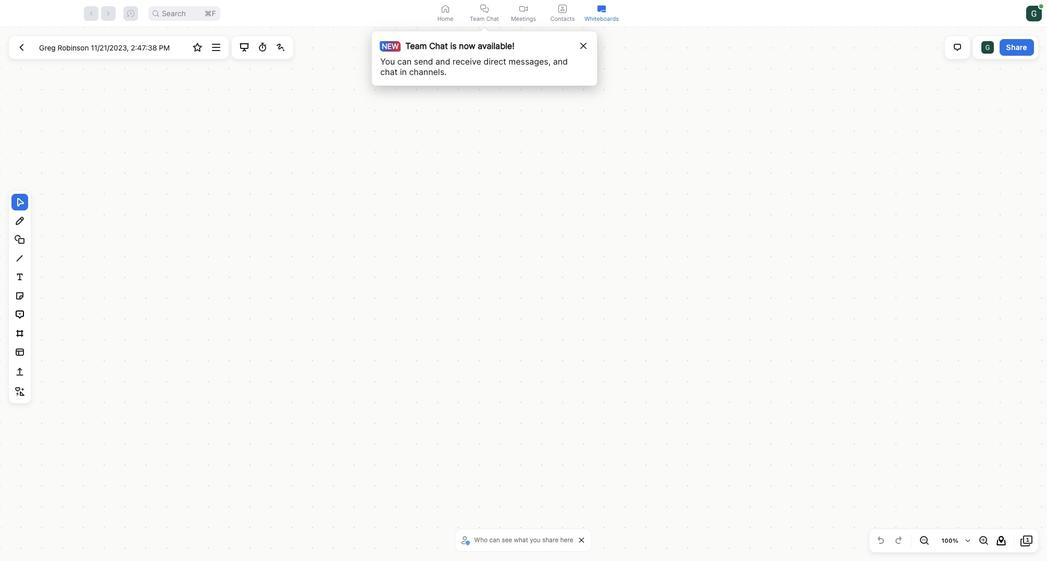 Task type: describe. For each thing, give the bounding box(es) containing it.
can
[[397, 56, 412, 67]]

home button
[[426, 0, 465, 27]]

chat for team chat
[[486, 15, 499, 22]]

whiteboard small image
[[598, 4, 606, 13]]

chat
[[380, 67, 398, 77]]

now
[[459, 41, 475, 51]]

in
[[400, 67, 407, 77]]

⌘f
[[204, 9, 216, 17]]

team for team chat is now available! you can send and receive direct messages, and chat in channels.
[[405, 41, 427, 51]]

you can send and receive direct messages, and chat in channels. element
[[380, 56, 578, 77]]

team chat is now available! you can send and receive direct messages, and chat in channels.
[[380, 41, 568, 77]]

search
[[162, 9, 186, 17]]

home small image
[[441, 4, 450, 13]]

avatar image
[[1026, 5, 1042, 21]]

contacts button
[[543, 0, 582, 27]]

tooltip containing team chat is now available! you can send and receive direct messages, and chat in channels.
[[371, 27, 598, 86]]

team chat button
[[465, 0, 504, 27]]

messages,
[[509, 56, 551, 67]]

whiteboards button
[[582, 0, 621, 27]]

team chat
[[470, 15, 499, 22]]

video on image
[[519, 4, 528, 13]]



Task type: vqa. For each thing, say whether or not it's contained in the screenshot.
the Contacts
yes



Task type: locate. For each thing, give the bounding box(es) containing it.
1 and from the left
[[436, 56, 450, 67]]

close image
[[580, 43, 586, 49], [580, 43, 586, 49]]

0 horizontal spatial team
[[405, 41, 427, 51]]

magnifier image
[[152, 10, 159, 16], [152, 10, 159, 16]]

team
[[470, 15, 485, 22], [405, 41, 427, 51]]

available!
[[478, 41, 515, 51]]

0 horizontal spatial and
[[436, 56, 450, 67]]

team chat image
[[480, 4, 489, 13]]

2 and from the left
[[553, 56, 568, 67]]

1 horizontal spatial and
[[553, 56, 568, 67]]

channels.
[[409, 67, 447, 77]]

chat inside "team chat is now available! you can send and receive direct messages, and chat in channels."
[[429, 41, 448, 51]]

send
[[414, 56, 433, 67]]

is
[[450, 41, 457, 51]]

and down team chat is now available! element
[[436, 56, 450, 67]]

chat left is
[[429, 41, 448, 51]]

contacts
[[550, 15, 575, 22]]

1 horizontal spatial chat
[[486, 15, 499, 22]]

receive
[[453, 56, 481, 67]]

team up send in the top left of the page
[[405, 41, 427, 51]]

chat for team chat is now available! you can send and receive direct messages, and chat in channels.
[[429, 41, 448, 51]]

1 vertical spatial chat
[[429, 41, 448, 51]]

you
[[380, 56, 395, 67]]

whiteboards
[[585, 15, 619, 22]]

home
[[437, 15, 453, 22]]

meetings
[[511, 15, 536, 22]]

home small image
[[441, 4, 450, 13]]

chat inside button
[[486, 15, 499, 22]]

whiteboard small image
[[598, 4, 606, 13]]

and
[[436, 56, 450, 67], [553, 56, 568, 67]]

team inside "team chat is now available! you can send and receive direct messages, and chat in channels."
[[405, 41, 427, 51]]

team inside button
[[470, 15, 485, 22]]

1 vertical spatial team
[[405, 41, 427, 51]]

1 horizontal spatial team
[[470, 15, 485, 22]]

team down team chat icon
[[470, 15, 485, 22]]

meetings button
[[504, 0, 543, 27]]

online image
[[1039, 4, 1043, 8], [1039, 4, 1043, 8]]

0 vertical spatial team
[[470, 15, 485, 22]]

video on image
[[519, 4, 528, 13]]

0 horizontal spatial chat
[[429, 41, 448, 51]]

0 vertical spatial chat
[[486, 15, 499, 22]]

tooltip
[[371, 27, 598, 86]]

direct
[[484, 56, 506, 67]]

chat down team chat icon
[[486, 15, 499, 22]]

team chat is now available! element
[[383, 40, 515, 52]]

tab list
[[426, 0, 621, 27]]

chat
[[486, 15, 499, 22], [429, 41, 448, 51]]

and right messages,
[[553, 56, 568, 67]]

profile contact image
[[558, 4, 567, 13], [558, 4, 567, 13]]

team for team chat
[[470, 15, 485, 22]]

team chat image
[[480, 4, 489, 13]]

tab list containing home
[[426, 0, 621, 27]]



